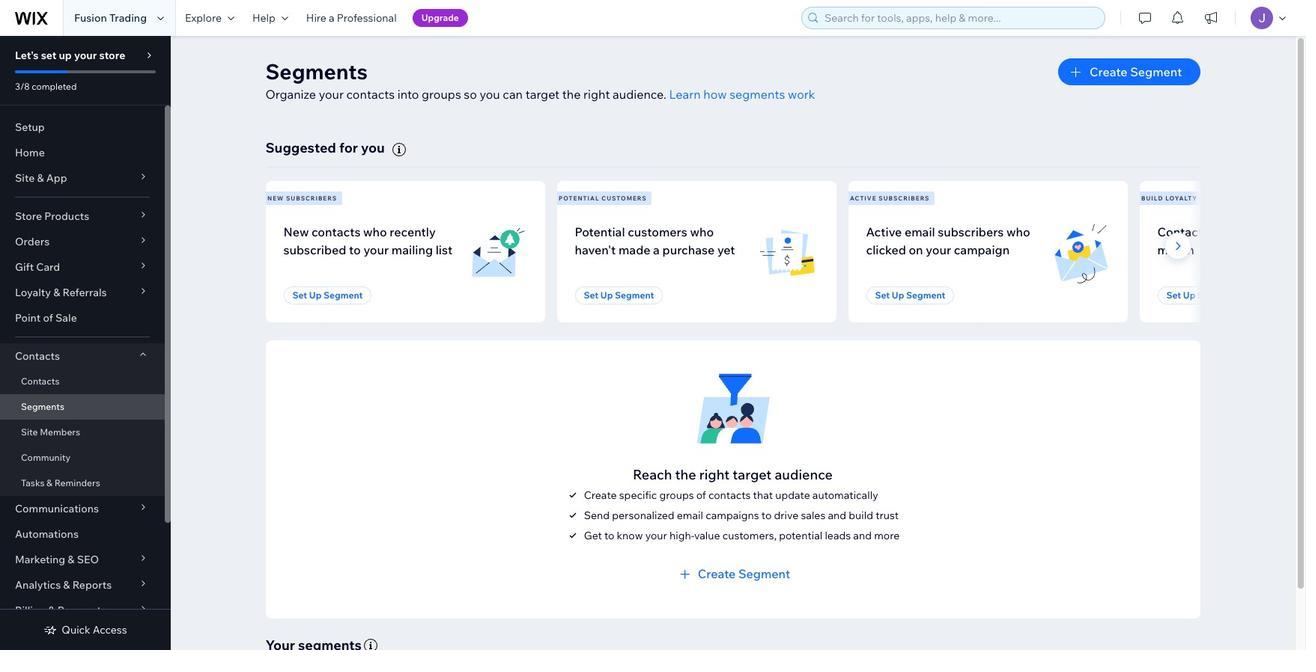 Task type: vqa. For each thing, say whether or not it's contained in the screenshot.


Task type: locate. For each thing, give the bounding box(es) containing it.
set up segment button
[[284, 287, 372, 305], [575, 287, 663, 305], [866, 287, 955, 305], [1158, 287, 1246, 305]]

quick
[[62, 624, 90, 637]]

and down build
[[853, 529, 872, 543]]

0 horizontal spatial target
[[526, 87, 560, 102]]

a right hire
[[329, 11, 335, 25]]

& left seo
[[68, 554, 75, 567]]

create segment for the leftmost create segment button
[[698, 567, 790, 582]]

of inside reach the right target audience create specific groups of contacts that update automatically send personalized email campaigns to drive sales and build trust get to know your high-value customers, potential leads and more
[[696, 489, 706, 502]]

customers inside potential customers who haven't made a purchase yet
[[628, 225, 688, 240]]

new down the suggested
[[267, 195, 284, 202]]

of left the sale
[[43, 312, 53, 325]]

who inside new contacts who recently subscribed to your mailing list
[[363, 225, 387, 240]]

a right "with"
[[1239, 225, 1245, 240]]

customers
[[602, 195, 647, 202], [628, 225, 688, 240]]

a
[[329, 11, 335, 25], [1239, 225, 1245, 240], [653, 243, 660, 258]]

0 vertical spatial active
[[850, 195, 877, 202]]

new
[[267, 195, 284, 202], [284, 225, 309, 240]]

made
[[619, 243, 651, 258]]

set up segment button for clicked
[[866, 287, 955, 305]]

0 vertical spatial email
[[905, 225, 935, 240]]

target inside segments organize your contacts into groups so you can target the right audience. learn how segments work
[[526, 87, 560, 102]]

& right tasks
[[47, 478, 52, 489]]

contacts link
[[0, 369, 165, 395]]

1 horizontal spatial right
[[699, 467, 730, 484]]

1 who from the left
[[363, 225, 387, 240]]

0 vertical spatial site
[[15, 172, 35, 185]]

1 horizontal spatial segments
[[266, 58, 368, 85]]

set up segment button down made
[[575, 287, 663, 305]]

set
[[41, 49, 56, 62]]

contacts inside segments organize your contacts into groups so you can target the right audience. learn how segments work
[[347, 87, 395, 102]]

1 vertical spatial loyalty
[[15, 286, 51, 300]]

1 vertical spatial to
[[762, 509, 772, 523]]

potential
[[559, 195, 600, 202], [575, 225, 625, 240]]

the right can
[[562, 87, 581, 102]]

site inside dropdown button
[[15, 172, 35, 185]]

segments
[[266, 58, 368, 85], [21, 402, 64, 413]]

referrals
[[63, 286, 107, 300]]

your inside sidebar element
[[74, 49, 97, 62]]

tasks
[[21, 478, 45, 489]]

0 vertical spatial loyalty
[[1166, 195, 1198, 202]]

1 horizontal spatial the
[[675, 467, 696, 484]]

1 vertical spatial active
[[866, 225, 902, 240]]

1 horizontal spatial email
[[905, 225, 935, 240]]

how
[[704, 87, 727, 102]]

set for potential customers who haven't made a purchase yet
[[584, 290, 599, 301]]

3 up from the left
[[892, 290, 904, 301]]

1 vertical spatial customers
[[628, 225, 688, 240]]

target up that
[[733, 467, 772, 484]]

1 vertical spatial contacts
[[15, 350, 60, 363]]

contacts down contacts 'dropdown button'
[[21, 376, 59, 387]]

3 set up segment from the left
[[875, 290, 946, 301]]

your right on
[[926, 243, 951, 258]]

store products button
[[0, 204, 165, 229]]

set up segment button down subscribed
[[284, 287, 372, 305]]

1 horizontal spatial of
[[696, 489, 706, 502]]

segments up site members
[[21, 402, 64, 413]]

to right subscribed
[[349, 243, 361, 258]]

new subscribers
[[267, 195, 337, 202]]

1 vertical spatial email
[[677, 509, 703, 523]]

you right so
[[480, 87, 500, 102]]

2 set from the left
[[584, 290, 599, 301]]

groups down reach
[[660, 489, 694, 502]]

your inside active email subscribers who clicked on your campaign
[[926, 243, 951, 258]]

groups
[[422, 87, 461, 102], [660, 489, 694, 502]]

1 horizontal spatial you
[[480, 87, 500, 102]]

site & app button
[[0, 166, 165, 191]]

you right 'for' on the left top of the page
[[361, 139, 385, 157]]

0 horizontal spatial create
[[584, 489, 617, 502]]

up down subscribed
[[309, 290, 322, 301]]

set
[[293, 290, 307, 301], [584, 290, 599, 301], [875, 290, 890, 301], [1167, 290, 1181, 301]]

segments for segments organize your contacts into groups so you can target the right audience. learn how segments work
[[266, 58, 368, 85]]

trust
[[876, 509, 899, 523]]

to left drive at the right bottom of page
[[762, 509, 772, 523]]

you
[[480, 87, 500, 102], [361, 139, 385, 157]]

0 horizontal spatial who
[[363, 225, 387, 240]]

that
[[753, 489, 773, 502]]

2 vertical spatial create
[[698, 567, 736, 582]]

loyalty inside loyalty & referrals popup button
[[15, 286, 51, 300]]

the
[[562, 87, 581, 102], [675, 467, 696, 484]]

build
[[1142, 195, 1164, 202]]

who inside potential customers who haven't made a purchase yet
[[690, 225, 714, 240]]

subscribers up on
[[879, 195, 930, 202]]

set up segment button down on
[[866, 287, 955, 305]]

groups left so
[[422, 87, 461, 102]]

professional
[[337, 11, 397, 25]]

3 set up segment button from the left
[[866, 287, 955, 305]]

email up on
[[905, 225, 935, 240]]

your right organize
[[319, 87, 344, 102]]

1 set up segment from the left
[[293, 290, 363, 301]]

1 horizontal spatial create segment
[[1090, 64, 1182, 79]]

contacts up "campaigns"
[[709, 489, 751, 502]]

1 horizontal spatial target
[[733, 467, 772, 484]]

community link
[[0, 446, 165, 471]]

& down card
[[53, 286, 60, 300]]

target right can
[[526, 87, 560, 102]]

email up high- on the bottom right of page
[[677, 509, 703, 523]]

2 who from the left
[[690, 225, 714, 240]]

contacts inside new contacts who recently subscribed to your mailing list
[[312, 225, 361, 240]]

active inside active email subscribers who clicked on your campaign
[[866, 225, 902, 240]]

set up segment down on
[[875, 290, 946, 301]]

create segment for topmost create segment button
[[1090, 64, 1182, 79]]

who
[[363, 225, 387, 240], [690, 225, 714, 240], [1007, 225, 1031, 240]]

right left audience.
[[584, 87, 610, 102]]

analytics & reports button
[[0, 573, 165, 599]]

Search for tools, apps, help & more... field
[[820, 7, 1100, 28]]

2 vertical spatial contacts
[[709, 489, 751, 502]]

1 horizontal spatial groups
[[660, 489, 694, 502]]

2 horizontal spatial create
[[1090, 64, 1128, 79]]

set up segment button down "contacts with a birthday th" on the right
[[1158, 287, 1246, 305]]

subscribers up campaign
[[938, 225, 1004, 240]]

your inside new contacts who recently subscribed to your mailing list
[[364, 243, 389, 258]]

loyalty
[[1166, 195, 1198, 202], [15, 286, 51, 300]]

site for site members
[[21, 427, 38, 438]]

segment
[[1131, 64, 1182, 79], [324, 290, 363, 301], [615, 290, 654, 301], [906, 290, 946, 301], [1198, 290, 1237, 301], [739, 567, 790, 582]]

loyalty right build
[[1166, 195, 1198, 202]]

0 horizontal spatial loyalty
[[15, 286, 51, 300]]

segments inside sidebar element
[[21, 402, 64, 413]]

who for purchase
[[690, 225, 714, 240]]

loyalty down gift card
[[15, 286, 51, 300]]

contacts inside reach the right target audience create specific groups of contacts that update automatically send personalized email campaigns to drive sales and build trust get to know your high-value customers, potential leads and more
[[709, 489, 751, 502]]

create segment button
[[1058, 58, 1200, 85], [675, 565, 790, 583]]

0 vertical spatial customers
[[602, 195, 647, 202]]

right inside reach the right target audience create specific groups of contacts that update automatically send personalized email campaigns to drive sales and build trust get to know your high-value customers, potential leads and more
[[699, 467, 730, 484]]

right
[[584, 87, 610, 102], [699, 467, 730, 484]]

of up "campaigns"
[[696, 489, 706, 502]]

0 vertical spatial you
[[480, 87, 500, 102]]

1 horizontal spatial create segment button
[[1058, 58, 1200, 85]]

target
[[526, 87, 560, 102], [733, 467, 772, 484]]

set up segment button for made
[[575, 287, 663, 305]]

groups inside reach the right target audience create specific groups of contacts that update automatically send personalized email campaigns to drive sales and build trust get to know your high-value customers, potential leads and more
[[660, 489, 694, 502]]

active for active email subscribers who clicked on your campaign
[[866, 225, 902, 240]]

your inside segments organize your contacts into groups so you can target the right audience. learn how segments work
[[319, 87, 344, 102]]

and up leads
[[828, 509, 847, 523]]

point
[[15, 312, 41, 325]]

1 vertical spatial new
[[284, 225, 309, 240]]

subscribers inside active email subscribers who clicked on your campaign
[[938, 225, 1004, 240]]

automatically
[[813, 489, 878, 502]]

1 vertical spatial right
[[699, 467, 730, 484]]

1 horizontal spatial to
[[604, 529, 615, 543]]

home
[[15, 146, 45, 160]]

0 vertical spatial target
[[526, 87, 560, 102]]

0 vertical spatial contacts
[[347, 87, 395, 102]]

& inside popup button
[[53, 286, 60, 300]]

1 vertical spatial of
[[696, 489, 706, 502]]

0 vertical spatial potential
[[559, 195, 600, 202]]

set up segment down subscribed
[[293, 290, 363, 301]]

set up segment down "contacts with a birthday th" on the right
[[1167, 290, 1237, 301]]

set up segment for subscribed
[[293, 290, 363, 301]]

2 vertical spatial a
[[653, 243, 660, 258]]

2 horizontal spatial who
[[1007, 225, 1031, 240]]

payments
[[57, 605, 106, 618]]

email inside active email subscribers who clicked on your campaign
[[905, 225, 935, 240]]

new for new contacts who recently subscribed to your mailing list
[[284, 225, 309, 240]]

& right billing
[[48, 605, 55, 618]]

right up "campaigns"
[[699, 467, 730, 484]]

active email subscribers who clicked on your campaign
[[866, 225, 1031, 258]]

1 vertical spatial a
[[1239, 225, 1245, 240]]

0 horizontal spatial you
[[361, 139, 385, 157]]

up for made
[[601, 290, 613, 301]]

& left app
[[37, 172, 44, 185]]

yet
[[718, 243, 735, 258]]

set up segment down made
[[584, 290, 654, 301]]

1 vertical spatial potential
[[575, 225, 625, 240]]

contacts for "contacts" link
[[21, 376, 59, 387]]

explore
[[185, 11, 222, 25]]

up down clicked
[[892, 290, 904, 301]]

contacts inside 'dropdown button'
[[15, 350, 60, 363]]

your right up
[[74, 49, 97, 62]]

1 vertical spatial segments
[[21, 402, 64, 413]]

& for billing
[[48, 605, 55, 618]]

subscribers for email
[[879, 195, 930, 202]]

customers,
[[723, 529, 777, 543]]

potential for potential customers
[[559, 195, 600, 202]]

0 vertical spatial create segment
[[1090, 64, 1182, 79]]

2 vertical spatial to
[[604, 529, 615, 543]]

help
[[252, 11, 276, 25]]

1 vertical spatial groups
[[660, 489, 694, 502]]

& for loyalty
[[53, 286, 60, 300]]

up for subscribed
[[309, 290, 322, 301]]

1 up from the left
[[309, 290, 322, 301]]

set up segment for clicked
[[875, 290, 946, 301]]

high-
[[670, 529, 694, 543]]

0 vertical spatial create
[[1090, 64, 1128, 79]]

0 vertical spatial new
[[267, 195, 284, 202]]

1 horizontal spatial subscribers
[[879, 195, 930, 202]]

set up segment button for subscribed
[[284, 287, 372, 305]]

0 vertical spatial the
[[562, 87, 581, 102]]

0 horizontal spatial create segment
[[698, 567, 790, 582]]

1 vertical spatial the
[[675, 467, 696, 484]]

1 vertical spatial create segment
[[698, 567, 790, 582]]

active subscribers
[[850, 195, 930, 202]]

0 horizontal spatial subscribers
[[286, 195, 337, 202]]

1 set up segment button from the left
[[284, 287, 372, 305]]

0 horizontal spatial a
[[329, 11, 335, 25]]

0 vertical spatial and
[[828, 509, 847, 523]]

potential inside potential customers who haven't made a purchase yet
[[575, 225, 625, 240]]

suggested
[[266, 139, 336, 157]]

segments inside segments organize your contacts into groups so you can target the right audience. learn how segments work
[[266, 58, 368, 85]]

0 horizontal spatial of
[[43, 312, 53, 325]]

1 vertical spatial create segment button
[[675, 565, 790, 583]]

0 horizontal spatial create segment button
[[675, 565, 790, 583]]

list containing new contacts who recently subscribed to your mailing list
[[263, 181, 1306, 323]]

1 horizontal spatial who
[[690, 225, 714, 240]]

1 horizontal spatial loyalty
[[1166, 195, 1198, 202]]

up
[[59, 49, 72, 62]]

2 up from the left
[[601, 290, 613, 301]]

on
[[909, 243, 923, 258]]

who up purchase
[[690, 225, 714, 240]]

subscribers for contacts
[[286, 195, 337, 202]]

contacts down point of sale
[[15, 350, 60, 363]]

your left 'mailing'
[[364, 243, 389, 258]]

contacts up subscribed
[[312, 225, 361, 240]]

and
[[828, 509, 847, 523], [853, 529, 872, 543]]

contacts with a birthday th
[[1158, 225, 1306, 258]]

3 who from the left
[[1007, 225, 1031, 240]]

1 set from the left
[[293, 290, 307, 301]]

0 vertical spatial groups
[[422, 87, 461, 102]]

the right reach
[[675, 467, 696, 484]]

0 horizontal spatial groups
[[422, 87, 461, 102]]

segments up organize
[[266, 58, 368, 85]]

segments organize your contacts into groups so you can target the right audience. learn how segments work
[[266, 58, 815, 102]]

0 vertical spatial to
[[349, 243, 361, 258]]

2 horizontal spatial a
[[1239, 225, 1245, 240]]

new inside new contacts who recently subscribed to your mailing list
[[284, 225, 309, 240]]

to right get
[[604, 529, 615, 543]]

audience.
[[613, 87, 667, 102]]

0 horizontal spatial the
[[562, 87, 581, 102]]

0 horizontal spatial to
[[349, 243, 361, 258]]

list
[[263, 181, 1306, 323]]

4 set up segment from the left
[[1167, 290, 1237, 301]]

2 vertical spatial contacts
[[21, 376, 59, 387]]

2 set up segment button from the left
[[575, 287, 663, 305]]

who left recently
[[363, 225, 387, 240]]

1 horizontal spatial a
[[653, 243, 660, 258]]

purchase
[[663, 243, 715, 258]]

2 set up segment from the left
[[584, 290, 654, 301]]

email
[[905, 225, 935, 240], [677, 509, 703, 523]]

site down home in the left top of the page
[[15, 172, 35, 185]]

customers for potential customers
[[602, 195, 647, 202]]

3 set from the left
[[875, 290, 890, 301]]

1 vertical spatial contacts
[[312, 225, 361, 240]]

2 horizontal spatial subscribers
[[938, 225, 1004, 240]]

who up campaign
[[1007, 225, 1031, 240]]

loyalty & referrals
[[15, 286, 107, 300]]

gift card button
[[0, 255, 165, 280]]

to
[[349, 243, 361, 258], [762, 509, 772, 523], [604, 529, 615, 543]]

0 vertical spatial right
[[584, 87, 610, 102]]

your down personalized
[[645, 529, 667, 543]]

drive
[[774, 509, 799, 523]]

contacts down build loyalty
[[1158, 225, 1209, 240]]

0 horizontal spatial email
[[677, 509, 703, 523]]

up down "contacts with a birthday th" on the right
[[1183, 290, 1196, 301]]

0 horizontal spatial right
[[584, 87, 610, 102]]

customers up potential customers who haven't made a purchase yet
[[602, 195, 647, 202]]

store
[[99, 49, 125, 62]]

a right made
[[653, 243, 660, 258]]

new up subscribed
[[284, 225, 309, 240]]

1 vertical spatial create
[[584, 489, 617, 502]]

0 vertical spatial of
[[43, 312, 53, 325]]

contacts inside "contacts with a birthday th"
[[1158, 225, 1209, 240]]

leads
[[825, 529, 851, 543]]

site up the community
[[21, 427, 38, 438]]

up down haven't
[[601, 290, 613, 301]]

subscribers
[[286, 195, 337, 202], [879, 195, 930, 202], [938, 225, 1004, 240]]

site members link
[[0, 420, 165, 446]]

1 vertical spatial target
[[733, 467, 772, 484]]

a inside potential customers who haven't made a purchase yet
[[653, 243, 660, 258]]

1 vertical spatial site
[[21, 427, 38, 438]]

0 horizontal spatial segments
[[21, 402, 64, 413]]

& left reports
[[63, 579, 70, 593]]

contacts left into at top left
[[347, 87, 395, 102]]

products
[[44, 210, 89, 223]]

1 vertical spatial and
[[853, 529, 872, 543]]

0 vertical spatial segments
[[266, 58, 368, 85]]

can
[[503, 87, 523, 102]]

groups inside segments organize your contacts into groups so you can target the right audience. learn how segments work
[[422, 87, 461, 102]]

customers up made
[[628, 225, 688, 240]]

store
[[15, 210, 42, 223]]

subscribers down the suggested
[[286, 195, 337, 202]]

0 vertical spatial contacts
[[1158, 225, 1209, 240]]



Task type: describe. For each thing, give the bounding box(es) containing it.
update
[[775, 489, 810, 502]]

build loyalty
[[1142, 195, 1198, 202]]

up for clicked
[[892, 290, 904, 301]]

set up segment for made
[[584, 290, 654, 301]]

let's set up your store
[[15, 49, 125, 62]]

& for tasks
[[47, 478, 52, 489]]

email inside reach the right target audience create specific groups of contacts that update automatically send personalized email campaigns to drive sales and build trust get to know your high-value customers, potential leads and more
[[677, 509, 703, 523]]

setup link
[[0, 115, 165, 140]]

your inside reach the right target audience create specific groups of contacts that update automatically send personalized email campaigns to drive sales and build trust get to know your high-value customers, potential leads and more
[[645, 529, 667, 543]]

site members
[[21, 427, 80, 438]]

sidebar element
[[0, 36, 171, 651]]

quick access
[[62, 624, 127, 637]]

potential customers who haven't made a purchase yet
[[575, 225, 735, 258]]

contacts button
[[0, 344, 165, 369]]

reports
[[72, 579, 112, 593]]

you inside segments organize your contacts into groups so you can target the right audience. learn how segments work
[[480, 87, 500, 102]]

potential customers
[[559, 195, 647, 202]]

audience
[[775, 467, 833, 484]]

the inside segments organize your contacts into groups so you can target the right audience. learn how segments work
[[562, 87, 581, 102]]

trading
[[109, 11, 147, 25]]

seo
[[77, 554, 99, 567]]

segments for segments
[[21, 402, 64, 413]]

the inside reach the right target audience create specific groups of contacts that update automatically send personalized email campaigns to drive sales and build trust get to know your high-value customers, potential leads and more
[[675, 467, 696, 484]]

0 vertical spatial a
[[329, 11, 335, 25]]

completed
[[32, 81, 77, 92]]

who inside active email subscribers who clicked on your campaign
[[1007, 225, 1031, 240]]

birthday
[[1248, 225, 1296, 240]]

a inside "contacts with a birthday th"
[[1239, 225, 1245, 240]]

work
[[788, 87, 815, 102]]

store products
[[15, 210, 89, 223]]

& for site
[[37, 172, 44, 185]]

of inside sidebar element
[[43, 312, 53, 325]]

point of sale link
[[0, 306, 165, 331]]

loyalty & referrals button
[[0, 280, 165, 306]]

active for active subscribers
[[850, 195, 877, 202]]

for
[[339, 139, 358, 157]]

fusion
[[74, 11, 107, 25]]

build
[[849, 509, 873, 523]]

access
[[93, 624, 127, 637]]

4 up from the left
[[1183, 290, 1196, 301]]

billing & payments button
[[0, 599, 165, 624]]

site for site & app
[[15, 172, 35, 185]]

know
[[617, 529, 643, 543]]

upgrade button
[[412, 9, 468, 27]]

potential for potential customers who haven't made a purchase yet
[[575, 225, 625, 240]]

into
[[398, 87, 419, 102]]

1 horizontal spatial create
[[698, 567, 736, 582]]

billing & payments
[[15, 605, 106, 618]]

3/8 completed
[[15, 81, 77, 92]]

& for marketing
[[68, 554, 75, 567]]

0 horizontal spatial and
[[828, 509, 847, 523]]

marketing & seo
[[15, 554, 99, 567]]

create inside reach the right target audience create specific groups of contacts that update automatically send personalized email campaigns to drive sales and build trust get to know your high-value customers, potential leads and more
[[584, 489, 617, 502]]

list
[[436, 243, 453, 258]]

sales
[[801, 509, 826, 523]]

4 set up segment button from the left
[[1158, 287, 1246, 305]]

to inside new contacts who recently subscribed to your mailing list
[[349, 243, 361, 258]]

sale
[[55, 312, 77, 325]]

who for your
[[363, 225, 387, 240]]

help button
[[243, 0, 297, 36]]

gift
[[15, 261, 34, 274]]

analytics
[[15, 579, 61, 593]]

1 vertical spatial you
[[361, 139, 385, 157]]

setup
[[15, 121, 45, 134]]

th
[[1298, 225, 1306, 240]]

haven't
[[575, 243, 616, 258]]

marketing
[[15, 554, 65, 567]]

site & app
[[15, 172, 67, 185]]

community
[[21, 452, 71, 464]]

campaigns
[[706, 509, 759, 523]]

with
[[1212, 225, 1236, 240]]

set for new contacts who recently subscribed to your mailing list
[[293, 290, 307, 301]]

& for analytics
[[63, 579, 70, 593]]

recently
[[390, 225, 436, 240]]

analytics & reports
[[15, 579, 112, 593]]

set for active email subscribers who clicked on your campaign
[[875, 290, 890, 301]]

learn how segments work button
[[669, 85, 815, 103]]

customers for potential customers who haven't made a purchase yet
[[628, 225, 688, 240]]

home link
[[0, 140, 165, 166]]

let's
[[15, 49, 39, 62]]

communications button
[[0, 497, 165, 522]]

reminders
[[54, 478, 100, 489]]

app
[[46, 172, 67, 185]]

tasks & reminders
[[21, 478, 100, 489]]

4 set from the left
[[1167, 290, 1181, 301]]

clicked
[[866, 243, 906, 258]]

quick access button
[[44, 624, 127, 637]]

gift card
[[15, 261, 60, 274]]

right inside segments organize your contacts into groups so you can target the right audience. learn how segments work
[[584, 87, 610, 102]]

fusion trading
[[74, 11, 147, 25]]

organize
[[266, 87, 316, 102]]

so
[[464, 87, 477, 102]]

more
[[874, 529, 900, 543]]

loyalty inside list
[[1166, 195, 1198, 202]]

billing
[[15, 605, 46, 618]]

send
[[584, 509, 610, 523]]

target inside reach the right target audience create specific groups of contacts that update automatically send personalized email campaigns to drive sales and build trust get to know your high-value customers, potential leads and more
[[733, 467, 772, 484]]

get
[[584, 529, 602, 543]]

0 vertical spatial create segment button
[[1058, 58, 1200, 85]]

value
[[694, 529, 720, 543]]

new for new subscribers
[[267, 195, 284, 202]]

2 horizontal spatial to
[[762, 509, 772, 523]]

3/8
[[15, 81, 30, 92]]

segments link
[[0, 395, 165, 420]]

automations
[[15, 528, 79, 542]]

segments
[[730, 87, 785, 102]]

hire a professional link
[[297, 0, 406, 36]]

subscribed
[[284, 243, 346, 258]]

hire
[[306, 11, 327, 25]]

reach
[[633, 467, 672, 484]]

learn
[[669, 87, 701, 102]]

campaign
[[954, 243, 1010, 258]]

tasks & reminders link
[[0, 471, 165, 497]]

marketing & seo button
[[0, 548, 165, 573]]

new contacts who recently subscribed to your mailing list
[[284, 225, 453, 258]]

1 horizontal spatial and
[[853, 529, 872, 543]]

communications
[[15, 503, 99, 516]]

contacts for contacts 'dropdown button'
[[15, 350, 60, 363]]



